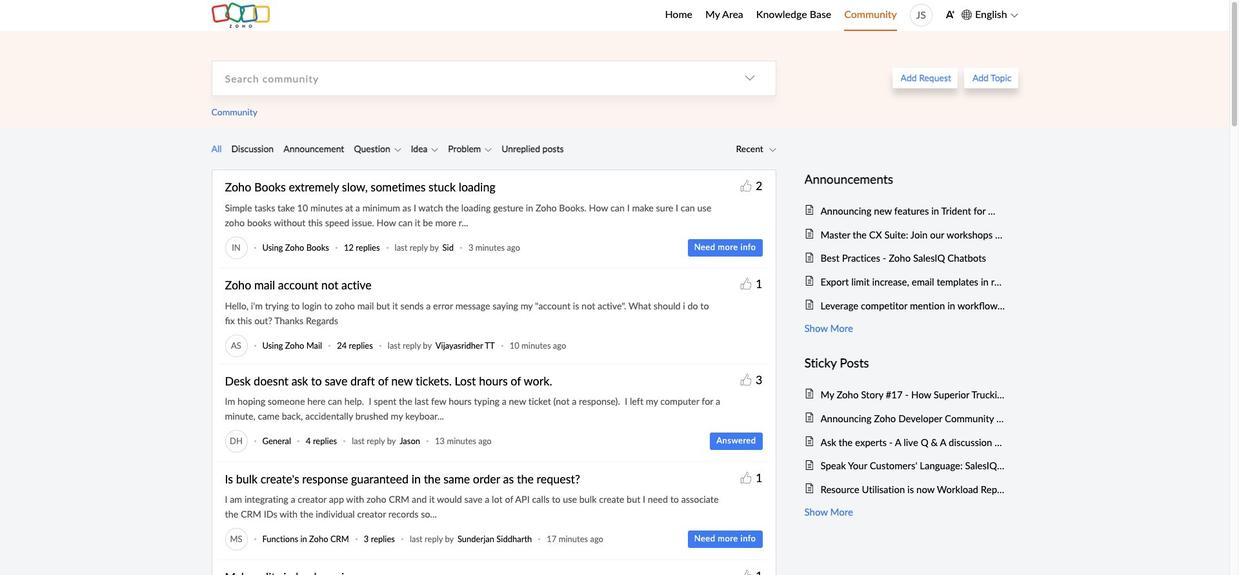 Task type: vqa. For each thing, say whether or not it's contained in the screenshot.
CHOOSE CATEGORY element
yes



Task type: locate. For each thing, give the bounding box(es) containing it.
1 vertical spatial heading
[[805, 354, 1006, 374]]

tab list
[[211, 141, 564, 156]]

filter problem topics element
[[485, 142, 492, 156]]

filter idea topics image
[[432, 146, 439, 153]]

2 tab from the left
[[222, 141, 274, 156]]

tab
[[211, 141, 222, 156], [222, 141, 274, 156], [274, 141, 344, 156], [492, 141, 564, 156]]

choose category element
[[724, 61, 776, 95], [736, 142, 776, 155]]

choose category image
[[745, 73, 755, 83]]

1 vertical spatial choose category element
[[736, 142, 776, 155]]

3 tab from the left
[[274, 141, 344, 156]]

4 tab from the left
[[492, 141, 564, 156]]

choose languages element
[[962, 6, 1019, 23]]

Search community  field
[[212, 61, 724, 95]]

0 vertical spatial heading
[[805, 170, 1006, 189]]

heading
[[805, 170, 1006, 189], [805, 354, 1006, 374]]

choose category image
[[769, 146, 776, 153]]



Task type: describe. For each thing, give the bounding box(es) containing it.
user preference image
[[946, 10, 955, 19]]

filter problem topics image
[[485, 146, 492, 153]]

0 vertical spatial choose category element
[[724, 61, 776, 95]]

filter question topics element
[[394, 142, 401, 156]]

2 heading from the top
[[805, 354, 1006, 374]]

1 tab from the left
[[211, 141, 222, 156]]

user preference element
[[946, 5, 955, 25]]

1 heading from the top
[[805, 170, 1006, 189]]

filter question topics image
[[394, 146, 401, 153]]

filter idea topics element
[[432, 142, 439, 156]]



